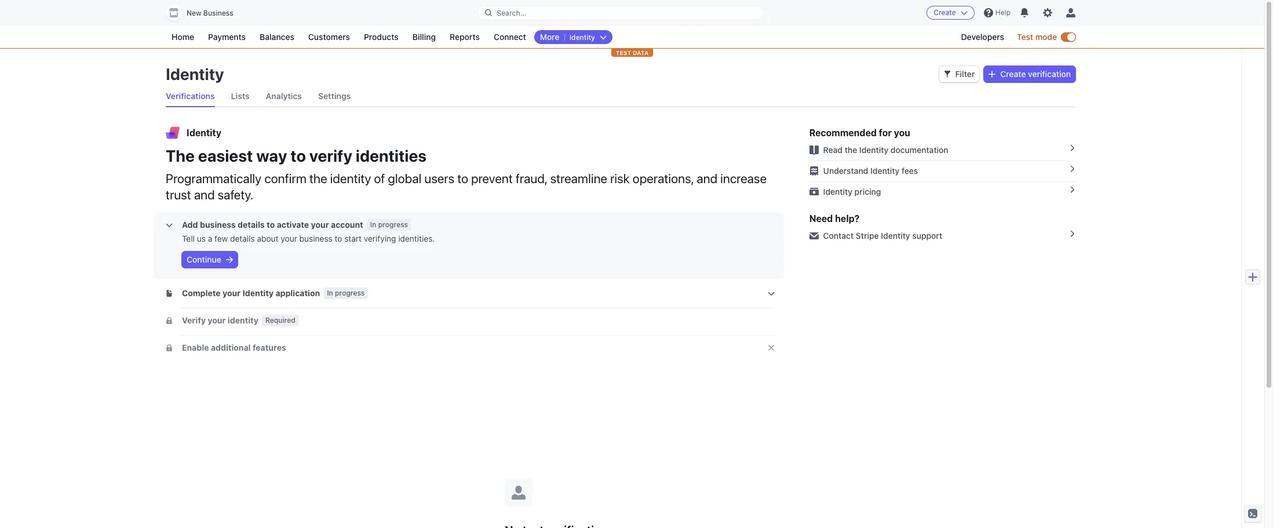 Task type: describe. For each thing, give the bounding box(es) containing it.
business inside add business details to activate your account dropdown button
[[200, 220, 236, 230]]

confirm
[[265, 171, 307, 186]]

1 vertical spatial business
[[300, 234, 333, 244]]

create button
[[927, 6, 975, 20]]

your down activate
[[281, 234, 297, 244]]

read the identity documentation link
[[805, 140, 1076, 161]]

us
[[197, 234, 206, 244]]

1 horizontal spatial the
[[845, 145, 858, 155]]

global
[[388, 171, 422, 186]]

way
[[256, 146, 287, 165]]

fees
[[902, 166, 919, 176]]

billing link
[[407, 30, 442, 44]]

safety.
[[218, 187, 253, 202]]

verifications link
[[166, 86, 215, 107]]

settings
[[318, 91, 351, 101]]

in for add business details to activate your account
[[370, 220, 377, 229]]

increase
[[721, 171, 767, 186]]

account
[[331, 220, 363, 230]]

contact
[[824, 231, 854, 241]]

0 horizontal spatial and
[[194, 187, 215, 202]]

in progress for add business details to activate your account
[[370, 220, 408, 229]]

the
[[166, 146, 195, 165]]

developers link
[[956, 30, 1011, 44]]

lists link
[[231, 86, 250, 107]]

identity right stripe
[[881, 231, 911, 241]]

Search… text field
[[479, 6, 763, 20]]

balances link
[[254, 30, 300, 44]]

1 vertical spatial identity
[[228, 315, 259, 325]]

identities.
[[398, 234, 435, 244]]

customers
[[308, 32, 350, 42]]

risk
[[611, 171, 630, 186]]

mode
[[1036, 32, 1058, 42]]

prevent
[[471, 171, 513, 186]]

recommended
[[810, 128, 877, 138]]

svg image for verify your identity
[[166, 317, 173, 324]]

settings link
[[318, 86, 351, 107]]

tell
[[182, 234, 195, 244]]

recommended for you
[[810, 128, 911, 138]]

create for create
[[934, 8, 957, 17]]

test
[[1018, 32, 1034, 42]]

streamline
[[551, 171, 608, 186]]

payments
[[208, 32, 246, 42]]

additional
[[211, 343, 251, 353]]

in progress for complete your identity application
[[327, 289, 365, 297]]

support
[[913, 231, 943, 241]]

your up verify your identity
[[223, 288, 241, 298]]

identity up easiest
[[187, 128, 222, 138]]

verification
[[1029, 69, 1071, 79]]

the inside the easiest way to verify identities programmatically confirm the identity of global users to prevent fraud, streamline risk operations, and increase trust and safety.
[[310, 171, 327, 186]]

data
[[633, 49, 649, 56]]

you
[[894, 128, 911, 138]]

notifications image
[[1020, 8, 1030, 17]]

read
[[824, 145, 843, 155]]

reports link
[[444, 30, 486, 44]]

customers link
[[303, 30, 356, 44]]

identity inside the easiest way to verify identities programmatically confirm the identity of global users to prevent fraud, streamline risk operations, and increase trust and safety.
[[330, 171, 371, 186]]

business
[[203, 9, 233, 17]]

svg image for filter
[[944, 71, 951, 78]]

your up tell us a few details about your business to start verifying identities.
[[311, 220, 329, 230]]

svg image for enable additional features
[[166, 344, 173, 351]]

products
[[364, 32, 399, 42]]

continue link
[[182, 252, 238, 268]]

add
[[182, 220, 198, 230]]

payments link
[[202, 30, 252, 44]]

help
[[996, 8, 1011, 17]]

1 vertical spatial details
[[230, 234, 255, 244]]

complete
[[182, 288, 221, 298]]

stripe
[[856, 231, 879, 241]]

test
[[616, 49, 632, 56]]

tell us a few details about your business to start verifying identities.
[[182, 234, 435, 244]]

add business details to activate your account
[[182, 220, 363, 230]]

operations,
[[633, 171, 694, 186]]

new business button
[[166, 5, 245, 21]]

svg image for continue
[[226, 256, 233, 263]]

verify
[[182, 315, 206, 325]]

need help?
[[810, 213, 860, 224]]

search…
[[497, 8, 526, 17]]

identity up verifications
[[166, 64, 224, 83]]

developers
[[962, 32, 1005, 42]]

contact stripe identity support link
[[805, 226, 1076, 246]]

enable additional features
[[182, 343, 286, 353]]



Task type: locate. For each thing, give the bounding box(es) containing it.
1 horizontal spatial create
[[1001, 69, 1027, 79]]

1 vertical spatial the
[[310, 171, 327, 186]]

1 vertical spatial create
[[1001, 69, 1027, 79]]

create inside 'link'
[[1001, 69, 1027, 79]]

verify your identity
[[182, 315, 259, 325]]

fraud,
[[516, 171, 548, 186]]

create for create verification
[[1001, 69, 1027, 79]]

understand identity fees link
[[805, 161, 1076, 181]]

1 horizontal spatial and
[[697, 171, 718, 186]]

reports
[[450, 32, 480, 42]]

features
[[253, 343, 286, 353]]

to up about
[[267, 220, 275, 230]]

complete your identity application
[[182, 288, 320, 298]]

to up confirm
[[291, 146, 306, 165]]

in progress right application
[[327, 289, 365, 297]]

1 horizontal spatial progress
[[378, 220, 408, 229]]

business
[[200, 220, 236, 230], [300, 234, 333, 244]]

progress right application
[[335, 289, 365, 297]]

svg image
[[166, 222, 173, 228], [226, 256, 233, 263], [166, 290, 173, 297], [166, 317, 173, 324]]

svg image for add business details to activate your account
[[166, 222, 173, 228]]

programmatically
[[166, 171, 262, 186]]

0 vertical spatial progress
[[378, 220, 408, 229]]

details right few
[[230, 234, 255, 244]]

svg image inside create verification 'link'
[[989, 71, 996, 78]]

connect
[[494, 32, 526, 42]]

in progress
[[370, 220, 408, 229], [327, 289, 365, 297]]

in right application
[[327, 289, 333, 297]]

in for complete your identity application
[[327, 289, 333, 297]]

0 vertical spatial create
[[934, 8, 957, 17]]

easiest
[[198, 146, 253, 165]]

2 horizontal spatial svg image
[[989, 71, 996, 78]]

svg image left filter
[[944, 71, 951, 78]]

identity left of
[[330, 171, 371, 186]]

progress for add business details to activate your account
[[378, 220, 408, 229]]

test data
[[616, 49, 649, 56]]

business down activate
[[300, 234, 333, 244]]

billing
[[413, 32, 436, 42]]

identity pricing
[[824, 187, 882, 197]]

svg image inside continue link
[[226, 256, 233, 263]]

to left start
[[335, 234, 342, 244]]

svg image down few
[[226, 256, 233, 263]]

details up about
[[238, 220, 265, 230]]

activate
[[277, 220, 309, 230]]

0 vertical spatial and
[[697, 171, 718, 186]]

the easiest way to verify identities programmatically confirm the identity of global users to prevent fraud, streamline risk operations, and increase trust and safety.
[[166, 146, 767, 202]]

identity pricing link
[[805, 181, 1076, 202]]

0 vertical spatial business
[[200, 220, 236, 230]]

identity right more on the left of the page
[[570, 33, 595, 42]]

products link
[[358, 30, 405, 44]]

1 horizontal spatial in
[[370, 220, 377, 229]]

start
[[345, 234, 362, 244]]

connect link
[[488, 30, 532, 44]]

understand identity fees
[[824, 166, 919, 176]]

progress
[[378, 220, 408, 229], [335, 289, 365, 297]]

Search… search field
[[479, 6, 763, 20]]

identity inside dropdown button
[[243, 288, 274, 298]]

0 horizontal spatial create
[[934, 8, 957, 17]]

0 vertical spatial details
[[238, 220, 265, 230]]

identity inside 'link'
[[871, 166, 900, 176]]

to inside dropdown button
[[267, 220, 275, 230]]

create verification link
[[985, 66, 1076, 82]]

test mode
[[1018, 32, 1058, 42]]

create inside button
[[934, 8, 957, 17]]

users
[[425, 171, 455, 186]]

0 horizontal spatial progress
[[335, 289, 365, 297]]

required
[[266, 316, 296, 325]]

trust
[[166, 187, 191, 202]]

analytics link
[[266, 86, 302, 107]]

1 horizontal spatial identity
[[330, 171, 371, 186]]

1 vertical spatial and
[[194, 187, 215, 202]]

svg image
[[944, 71, 951, 78], [989, 71, 996, 78], [166, 344, 173, 351]]

svg image inside filter popup button
[[944, 71, 951, 78]]

home link
[[166, 30, 200, 44]]

enable
[[182, 343, 209, 353]]

a
[[208, 234, 212, 244]]

create left verification
[[1001, 69, 1027, 79]]

svg image inside add business details to activate your account dropdown button
[[166, 222, 173, 228]]

create verification
[[1001, 69, 1071, 79]]

0 vertical spatial the
[[845, 145, 858, 155]]

progress up verifying
[[378, 220, 408, 229]]

svg image right filter
[[989, 71, 996, 78]]

and down programmatically at the top left
[[194, 187, 215, 202]]

and
[[697, 171, 718, 186], [194, 187, 215, 202]]

identities
[[356, 146, 427, 165]]

in progress up verifying
[[370, 220, 408, 229]]

tab list containing verifications
[[166, 86, 1076, 107]]

details inside dropdown button
[[238, 220, 265, 230]]

your right verify
[[208, 315, 226, 325]]

svg image left verify
[[166, 317, 173, 324]]

0 vertical spatial identity
[[330, 171, 371, 186]]

about
[[257, 234, 279, 244]]

svg image left add
[[166, 222, 173, 228]]

application
[[276, 288, 320, 298]]

the right read
[[845, 145, 858, 155]]

svg image for create verification
[[989, 71, 996, 78]]

0 vertical spatial in progress
[[370, 220, 408, 229]]

1 horizontal spatial svg image
[[944, 71, 951, 78]]

new business
[[187, 9, 233, 17]]

verifications
[[166, 91, 215, 101]]

0 horizontal spatial the
[[310, 171, 327, 186]]

new
[[187, 9, 202, 17]]

understand
[[824, 166, 869, 176]]

to
[[291, 146, 306, 165], [458, 171, 469, 186], [267, 220, 275, 230], [335, 234, 342, 244]]

0 horizontal spatial in progress
[[327, 289, 365, 297]]

your
[[311, 220, 329, 230], [281, 234, 297, 244], [223, 288, 241, 298], [208, 315, 226, 325]]

1 horizontal spatial business
[[300, 234, 333, 244]]

progress for complete your identity application
[[335, 289, 365, 297]]

documentation
[[891, 145, 949, 155]]

1 vertical spatial in progress
[[327, 289, 365, 297]]

for
[[879, 128, 892, 138]]

pricing
[[855, 187, 882, 197]]

svg image left complete
[[166, 290, 173, 297]]

0 horizontal spatial identity
[[228, 315, 259, 325]]

svg image inside complete your identity application dropdown button
[[166, 290, 173, 297]]

lists
[[231, 91, 250, 101]]

identity down read the identity documentation
[[871, 166, 900, 176]]

verifying
[[364, 234, 396, 244]]

verify
[[310, 146, 353, 165]]

business up few
[[200, 220, 236, 230]]

svg image left enable
[[166, 344, 173, 351]]

create up developers link on the right top
[[934, 8, 957, 17]]

svg image for complete your identity application
[[166, 290, 173, 297]]

the down verify
[[310, 171, 327, 186]]

add business details to activate your account button
[[166, 219, 366, 231]]

identity down "for"
[[860, 145, 889, 155]]

balances
[[260, 32, 294, 42]]

0 horizontal spatial business
[[200, 220, 236, 230]]

read the identity documentation
[[824, 145, 949, 155]]

filter
[[956, 69, 975, 79]]

1 horizontal spatial in progress
[[370, 220, 408, 229]]

help?
[[836, 213, 860, 224]]

complete your identity application button
[[166, 288, 322, 299]]

to right users
[[458, 171, 469, 186]]

in up verifying
[[370, 220, 377, 229]]

0 vertical spatial in
[[370, 220, 377, 229]]

filter button
[[940, 66, 980, 82]]

identity down the understand
[[824, 187, 853, 197]]

identity up required
[[243, 288, 274, 298]]

identity down complete your identity application dropdown button
[[228, 315, 259, 325]]

1 vertical spatial in
[[327, 289, 333, 297]]

0 horizontal spatial in
[[327, 289, 333, 297]]

continue
[[187, 255, 221, 264]]

the
[[845, 145, 858, 155], [310, 171, 327, 186]]

and left increase
[[697, 171, 718, 186]]

identity
[[570, 33, 595, 42], [166, 64, 224, 83], [187, 128, 222, 138], [860, 145, 889, 155], [871, 166, 900, 176], [824, 187, 853, 197], [881, 231, 911, 241], [243, 288, 274, 298]]

need
[[810, 213, 833, 224]]

home
[[172, 32, 194, 42]]

0 horizontal spatial svg image
[[166, 344, 173, 351]]

tab list
[[166, 86, 1076, 107]]

help button
[[980, 3, 1016, 22]]

1 vertical spatial progress
[[335, 289, 365, 297]]

create
[[934, 8, 957, 17], [1001, 69, 1027, 79]]



Task type: vqa. For each thing, say whether or not it's contained in the screenshot.
Create's Create
yes



